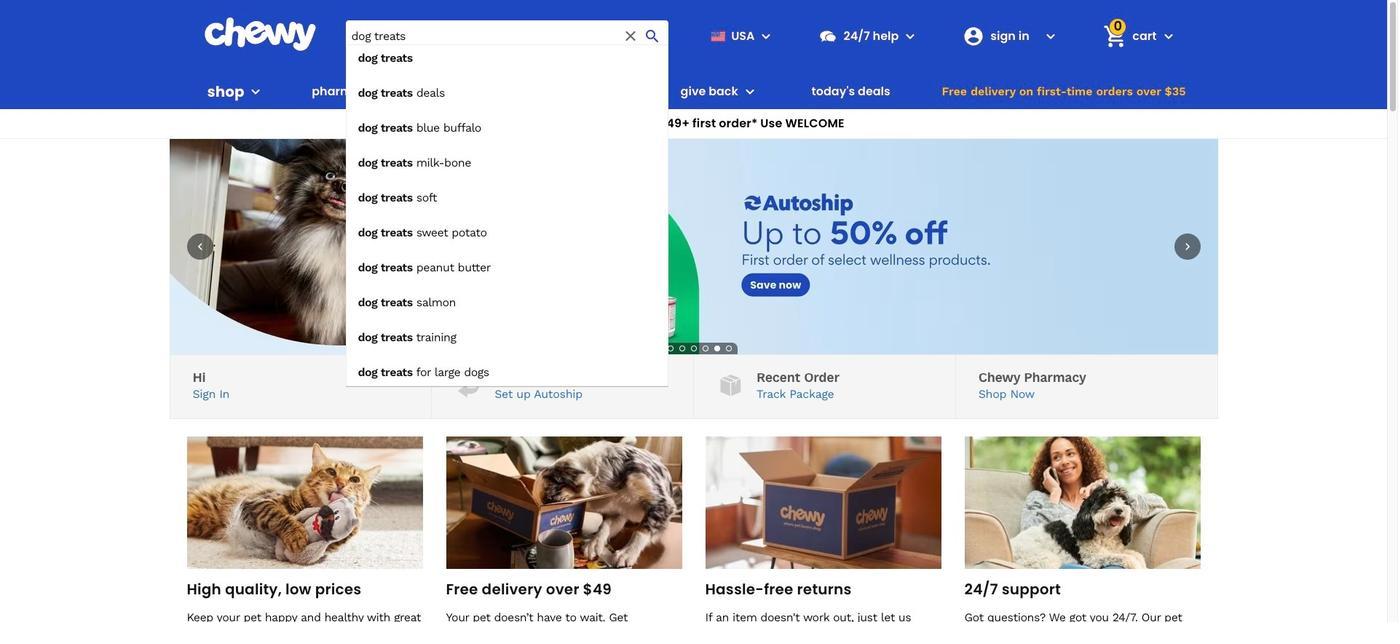 Task type: describe. For each thing, give the bounding box(es) containing it.
submit search image
[[644, 27, 662, 45]]

list box inside the site 'banner'
[[346, 44, 669, 387]]

choose slide to display. group
[[665, 343, 735, 355]]

account menu image
[[1043, 27, 1060, 45]]

delete search image
[[622, 27, 640, 45]]

2 / image from the left
[[717, 372, 745, 400]]

site banner
[[0, 0, 1388, 387]]

Product search field
[[346, 20, 669, 387]]

give back menu image
[[741, 83, 759, 101]]

chewy home image
[[204, 17, 317, 51]]



Task type: locate. For each thing, give the bounding box(es) containing it.
1 horizontal spatial menu image
[[758, 27, 775, 45]]

0 horizontal spatial menu image
[[247, 83, 265, 101]]

1 horizontal spatial / image
[[717, 372, 745, 400]]

help menu image
[[902, 27, 920, 45]]

1 / image from the left
[[455, 372, 483, 400]]

menu image down chewy home image
[[247, 83, 265, 101]]

menu image
[[758, 27, 775, 45], [247, 83, 265, 101]]

menu image up give back menu icon
[[758, 27, 775, 45]]

stop automatic slide show image
[[653, 343, 665, 355]]

1 vertical spatial menu image
[[247, 83, 265, 101]]

Search text field
[[346, 20, 669, 52]]

up to 50% off your first autoship order of select wellness products. shop now. image
[[169, 139, 1218, 355]]

0 vertical spatial menu image
[[758, 27, 775, 45]]

list box
[[346, 44, 669, 387]]

0 horizontal spatial / image
[[455, 372, 483, 400]]

/ image
[[455, 372, 483, 400], [717, 372, 745, 400]]

cart menu image
[[1160, 27, 1178, 45]]

items image
[[1103, 23, 1128, 49]]

chewy support image
[[819, 27, 838, 46]]



Task type: vqa. For each thing, say whether or not it's contained in the screenshot.
$4.85 text box
no



